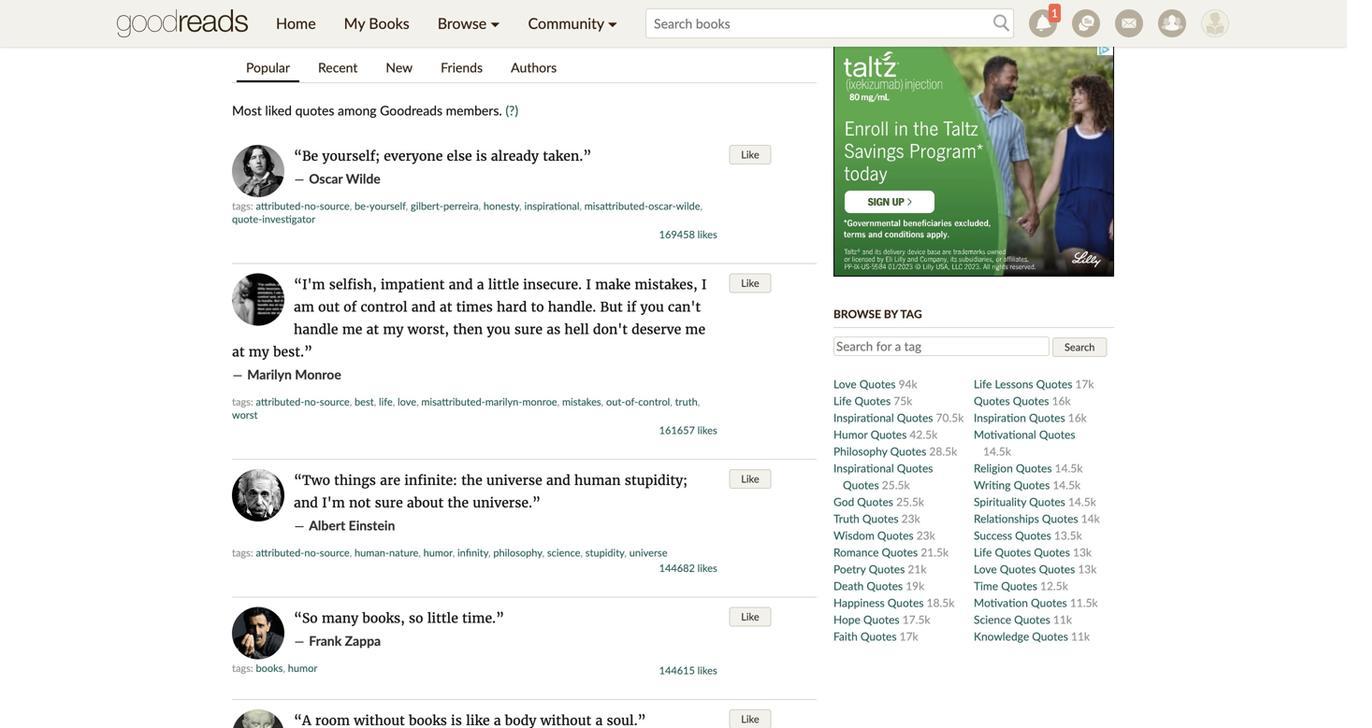 Task type: describe. For each thing, give the bounding box(es) containing it.
1 i from the left
[[586, 276, 591, 293]]

faith
[[834, 630, 858, 644]]

, left inspirational
[[519, 200, 522, 212]]

no- for "i'm selfish, impatient and a little insecure. i make mistakes, i am out of control and at times hard to handle. but if you can't handle me at my worst, then you sure as hell don't deserve me at my best."
[[304, 396, 320, 408]]

like link for "be yourself; everyone else is already taken."
[[729, 145, 772, 165]]

handle.
[[548, 299, 596, 316]]

einstein
[[349, 518, 395, 534]]

friends link
[[432, 54, 492, 80]]

inbox image
[[1115, 9, 1143, 37]]

my quotes | add a quote
[[834, 11, 961, 24]]

1 vertical spatial at
[[366, 321, 379, 338]]

infinity
[[458, 547, 488, 560]]

romance quotes link
[[834, 546, 921, 560]]

nature
[[389, 547, 419, 560]]

169458 likes link
[[659, 228, 717, 241]]

5 like from the top
[[741, 713, 759, 726]]

, left be- on the top
[[350, 200, 352, 212]]

, left human-
[[350, 547, 352, 560]]

misattributed-marilyn-monroe link
[[421, 396, 557, 408]]

source for things
[[320, 547, 350, 560]]

community ▾ button
[[514, 0, 632, 47]]

like for "be yourself; everyone else is already taken."
[[741, 148, 759, 161]]

, left gilbert-
[[406, 200, 408, 212]]

42.5k
[[910, 428, 938, 442]]

17k inside life lessons quotes 17k quotes quotes 16k inspiration quotes 16k motivational quotes 14.5k religion quotes 14.5k writing quotes 14.5k spirituality quotes 14.5k relationships quotes 14k success quotes 13.5k life quotes quotes 13k love quotes quotes 13k time quotes 12.5k motivation quotes 11.5k science quotes 11k knowledge quotes 11k
[[1076, 378, 1094, 391]]

else
[[447, 148, 472, 165]]

4 likes from the top
[[698, 665, 717, 677]]

no- for "be yourself; everyone else is already taken."
[[304, 200, 320, 212]]

like link for "two things are infinite: the universe and human stupidity; and i'm not sure about the universe."
[[729, 470, 772, 489]]

god quotes 25.5k truth quotes 23k wisdom quotes 23k romance quotes 21.5k poetry quotes 21k death quotes 19k happiness quotes 18.5k hope quotes 17.5k faith quotes 17k
[[834, 495, 955, 644]]

1 horizontal spatial you
[[640, 299, 664, 316]]

75k
[[894, 394, 913, 408]]

, up 169458 likes link
[[700, 200, 703, 212]]

my books link
[[330, 0, 424, 47]]

▾ for community ▾
[[608, 14, 618, 32]]

2 vertical spatial life
[[974, 546, 992, 560]]

, left life link
[[374, 396, 376, 408]]

of
[[344, 299, 357, 316]]

21k
[[908, 563, 927, 576]]

0 vertical spatial life
[[974, 378, 992, 391]]

truth
[[675, 396, 698, 408]]

quotes down 28.5k
[[897, 462, 933, 475]]

like for "two things are infinite: the universe and human stupidity; and i'm not sure about the universe."
[[741, 473, 759, 486]]

1 vertical spatial my
[[249, 344, 269, 361]]

life lessons quotes 17k quotes quotes 16k inspiration quotes 16k motivational quotes 14.5k religion quotes 14.5k writing quotes 14.5k spirituality quotes 14.5k relationships quotes 14k success quotes 13.5k life quotes quotes 13k love quotes quotes 13k time quotes 12.5k motivation quotes 11.5k science quotes 11k knowledge quotes 11k
[[974, 378, 1100, 644]]

my for my books
[[344, 14, 365, 32]]

|
[[891, 11, 894, 24]]

tags: for "be yourself; everyone else is already taken."
[[232, 200, 253, 212]]

misattributed- inside tags: attributed-no-source , best , life , love , misattributed-marilyn-monroe , mistakes , out-of-control , truth , worst 161657 likes
[[421, 396, 485, 408]]

books
[[369, 14, 410, 32]]

"two
[[294, 473, 330, 489]]

oscar-
[[648, 200, 676, 212]]

tags: attributed-no-source , human-nature , humor , infinity , philosophy , science , stupidity , universe 144682 likes
[[232, 547, 717, 575]]

0 vertical spatial 11k
[[1054, 613, 1072, 627]]

don't
[[593, 321, 628, 338]]

Search for a tag text field
[[834, 337, 1050, 356]]

books
[[256, 662, 283, 675]]

misattributed-oscar-wilde link
[[585, 200, 700, 212]]

quotes up truth quotes link
[[857, 495, 894, 509]]

wilde
[[676, 200, 700, 212]]

, left love link
[[393, 396, 395, 408]]

quotes up 'wisdom quotes' link
[[863, 512, 899, 526]]

19k
[[906, 580, 925, 593]]

motivation quotes link
[[974, 596, 1070, 610]]

inspirational quotes quotes
[[834, 462, 933, 492]]

like for "i'm selfish, impatient and a little insecure. i make mistakes, i am out of control and at times hard to handle. but if you can't handle me at my worst, then you sure as hell don't deserve me at my best."
[[741, 277, 759, 290]]

marilyn
[[247, 367, 292, 383]]

quotes down relationships quotes link at the right
[[1015, 529, 1052, 543]]

philosophy
[[834, 445, 888, 458]]

but
[[600, 299, 623, 316]]

happiness
[[834, 596, 885, 610]]

and up worst,
[[411, 299, 436, 316]]

monroe
[[295, 367, 341, 383]]

life quotes quotes link
[[974, 546, 1073, 560]]

monroe
[[522, 396, 557, 408]]

worst link
[[232, 409, 258, 422]]

quotes down the happiness quotes link
[[864, 613, 900, 627]]

tags: attributed-no-source , be-yourself , gilbert-perreira , honesty , inspirational , misattributed-oscar-wilde , quote-investigator 169458 likes
[[232, 200, 717, 241]]

of-
[[625, 396, 638, 408]]

impatient
[[381, 276, 445, 293]]

little inside "so many books, so little time." ― frank zappa
[[427, 611, 458, 627]]

frank
[[309, 633, 342, 649]]

like link for "i'm selfish, impatient and a little insecure. i make mistakes, i am out of control and at times hard to handle. but if you can't handle me at my worst, then you sure as hell don't deserve me at my best."
[[729, 274, 772, 293]]

motivational quotes link
[[974, 428, 1076, 442]]

"two things are infinite: the universe and human stupidity; and i'm not sure about the universe." ― albert einstein
[[294, 473, 688, 535]]

5 like link from the top
[[729, 710, 772, 729]]

11.5k
[[1070, 596, 1098, 610]]

, right life link
[[416, 396, 419, 408]]

70.5k
[[936, 411, 964, 425]]

(?) link
[[506, 102, 518, 118]]

my quotes link
[[834, 11, 889, 24]]

attributed- for "be yourself; everyone else is already taken."
[[256, 200, 304, 212]]

hope quotes link
[[834, 613, 903, 627]]

169458
[[659, 228, 695, 241]]

spirituality
[[974, 495, 1027, 509]]

advertisement region
[[834, 43, 1114, 277]]

add a quote link
[[897, 11, 961, 24]]

0 horizontal spatial you
[[487, 321, 511, 338]]

, down taken."
[[580, 200, 582, 212]]

tags: for "two things are infinite: the universe and human stupidity; and i'm not sure about the universe."
[[232, 547, 253, 560]]

quotes down life lessons quotes "link"
[[1013, 394, 1049, 408]]

quotes down science quotes link
[[1032, 630, 1068, 644]]

relationships
[[974, 512, 1039, 526]]

success
[[974, 529, 1012, 543]]

, up 161657 likes link
[[698, 396, 700, 408]]

love link
[[398, 396, 416, 408]]

, left honesty
[[479, 200, 481, 212]]

sure inside "two things are infinite: the universe and human stupidity; and i'm not sure about the universe." ― albert einstein
[[375, 495, 403, 512]]

insecure.
[[523, 276, 582, 293]]

humor
[[834, 428, 868, 442]]

quotes quotes link
[[974, 394, 1052, 408]]

1 vertical spatial humor
[[288, 662, 318, 675]]

, left infinity link
[[453, 547, 455, 560]]

truth link
[[675, 396, 698, 408]]

1 vertical spatial 16k
[[1068, 411, 1087, 425]]

investigator
[[262, 213, 315, 225]]

― inside "so many books, so little time." ― frank zappa
[[294, 633, 305, 650]]

attributed-no-source link for "be yourself; everyone else is already taken."
[[256, 200, 350, 212]]

0 vertical spatial at
[[440, 299, 452, 316]]

albert einstein image
[[232, 470, 284, 522]]

oscar wilde image
[[232, 145, 284, 197]]

source for selfish,
[[320, 396, 350, 408]]

my for my quotes | add a quote
[[834, 11, 849, 24]]

already
[[491, 148, 539, 165]]

humor inside tags: attributed-no-source , human-nature , humor , infinity , philosophy , science , stupidity , universe 144682 likes
[[423, 547, 453, 560]]

like for "so many books, so little time."
[[741, 611, 759, 624]]

― inside "be yourself; everyone else is already taken." ― oscar wilde
[[294, 171, 305, 188]]

browse for browse by tag
[[834, 307, 881, 321]]

, left universe link on the bottom
[[624, 547, 627, 560]]

, left the out-
[[601, 396, 604, 408]]

0 vertical spatial humor link
[[423, 547, 453, 560]]

0 vertical spatial 25.5k
[[882, 479, 910, 492]]

poetry
[[834, 563, 866, 576]]

no- for "two things are infinite: the universe and human stupidity; and i'm not sure about the universe."
[[304, 547, 320, 560]]

, left best 'link'
[[350, 396, 352, 408]]

friend requests image
[[1158, 9, 1186, 37]]

my books
[[344, 14, 410, 32]]

writing
[[974, 479, 1011, 492]]

my group discussions image
[[1072, 9, 1100, 37]]

life inside love quotes 94k life quotes 75k inspirational quotes 70.5k humor quotes 42.5k philosophy quotes 28.5k
[[834, 394, 852, 408]]

wilde
[[346, 171, 381, 187]]

many
[[322, 611, 359, 627]]

quotes up relationships quotes link at the right
[[1029, 495, 1066, 509]]

gilbert-perreira link
[[411, 200, 479, 212]]

, left "philosophy" link
[[488, 547, 491, 560]]

religion
[[974, 462, 1013, 475]]

tag
[[900, 307, 922, 321]]

"i'm selfish, impatient and a little insecure. i make mistakes, i am out of control and at times hard to handle. but if you can't handle me at my worst, then you sure as hell don't deserve me at my best." ― marilyn monroe
[[232, 276, 707, 384]]

tags: books , humor
[[232, 662, 318, 675]]

quotes up 13.5k
[[1042, 512, 1078, 526]]

control inside ""i'm selfish, impatient and a little insecure. i make mistakes, i am out of control and at times hard to handle. but if you can't handle me at my worst, then you sure as hell don't deserve me at my best." ― marilyn monroe"
[[361, 299, 408, 316]]

17.5k
[[903, 613, 931, 627]]

worst,
[[408, 321, 449, 338]]

new
[[386, 59, 413, 75]]

quotes up inspiration
[[974, 394, 1010, 408]]

attributed- for "i'm selfish, impatient and a little insecure. i make mistakes, i am out of control and at times hard to handle. but if you can't handle me at my worst, then you sure as hell don't deserve me at my best."
[[256, 396, 304, 408]]

honesty link
[[484, 200, 519, 212]]

1 button
[[1022, 0, 1065, 47]]

(?)
[[506, 102, 518, 118]]

0 vertical spatial 23k
[[902, 512, 920, 526]]

and left human
[[546, 473, 571, 489]]

handle
[[294, 321, 338, 338]]

quotes down 13.5k
[[1034, 546, 1070, 560]]

quotes down the success quotes link
[[995, 546, 1031, 560]]

quotes down the 42.5k
[[890, 445, 927, 458]]

1
[[1052, 6, 1058, 20]]

love quotes link
[[834, 378, 899, 391]]

2 i from the left
[[702, 276, 707, 293]]

quotes up the happiness quotes link
[[867, 580, 903, 593]]

0 horizontal spatial humor link
[[288, 662, 318, 675]]

― inside ""i'm selfish, impatient and a little insecure. i make mistakes, i am out of control and at times hard to handle. but if you can't handle me at my worst, then you sure as hell don't deserve me at my best." ― marilyn monroe"
[[232, 367, 243, 384]]

attributed-no-source link for "two things are infinite: the universe and human stupidity; and i'm not sure about the universe."
[[256, 547, 350, 560]]

, left science link on the left bottom of page
[[542, 547, 545, 560]]

to
[[531, 299, 544, 316]]

hard
[[497, 299, 527, 316]]



Task type: vqa. For each thing, say whether or not it's contained in the screenshot.
Cookbooks
no



Task type: locate. For each thing, give the bounding box(es) containing it.
inspirational inside love quotes 94k life quotes 75k inspirational quotes 70.5k humor quotes 42.5k philosophy quotes 28.5k
[[834, 411, 894, 425]]

humor quotes link
[[834, 428, 910, 442]]

like link
[[729, 145, 772, 165], [729, 274, 772, 293], [729, 470, 772, 489], [729, 608, 772, 627], [729, 710, 772, 729]]

source for yourself;
[[320, 200, 350, 212]]

misattributed- right love
[[421, 396, 485, 408]]

0 vertical spatial universe
[[486, 473, 542, 489]]

1 vertical spatial control
[[638, 396, 670, 408]]

misattributed- right inspirational
[[585, 200, 649, 212]]

and
[[449, 276, 473, 293], [411, 299, 436, 316], [546, 473, 571, 489], [294, 495, 318, 512]]

i left make
[[586, 276, 591, 293]]

attributed-no-source link for "i'm selfish, impatient and a little insecure. i make mistakes, i am out of control and at times hard to handle. but if you can't handle me at my worst, then you sure as hell don't deserve me at my best."
[[256, 396, 350, 408]]

am
[[294, 299, 314, 316]]

3 tags: from the top
[[232, 547, 253, 560]]

1 vertical spatial universe
[[629, 547, 668, 560]]

and left the "a"
[[449, 276, 473, 293]]

quotes down "love quotes" link
[[855, 394, 891, 408]]

spirituality quotes link
[[974, 495, 1068, 509]]

quotes
[[852, 11, 889, 24], [860, 378, 896, 391], [1036, 378, 1073, 391], [855, 394, 891, 408], [974, 394, 1010, 408], [1013, 394, 1049, 408], [897, 411, 933, 425], [1029, 411, 1065, 425], [871, 428, 907, 442], [1039, 428, 1076, 442], [890, 445, 927, 458], [897, 462, 933, 475], [1016, 462, 1052, 475], [843, 479, 879, 492], [1014, 479, 1050, 492], [857, 495, 894, 509], [1029, 495, 1066, 509], [863, 512, 899, 526], [1042, 512, 1078, 526], [878, 529, 914, 543], [1015, 529, 1052, 543], [882, 546, 918, 560], [995, 546, 1031, 560], [1034, 546, 1070, 560], [869, 563, 905, 576], [1000, 563, 1036, 576], [1039, 563, 1075, 576], [867, 580, 903, 593], [1001, 580, 1038, 593], [888, 596, 924, 610], [1031, 596, 1067, 610], [864, 613, 900, 627], [1014, 613, 1051, 627], [861, 630, 897, 644], [1032, 630, 1068, 644]]

1 horizontal spatial me
[[685, 321, 706, 338]]

3 attributed-no-source link from the top
[[256, 547, 350, 560]]

quotes down 19k
[[888, 596, 924, 610]]

quotes up romance quotes link at the right bottom of the page
[[878, 529, 914, 543]]

144615 likes link
[[659, 665, 717, 677]]

my left worst,
[[383, 321, 404, 338]]

1 vertical spatial love
[[974, 563, 997, 576]]

so
[[409, 611, 423, 627]]

161657
[[659, 424, 695, 437]]

tags: inside tags: attributed-no-source , be-yourself , gilbert-perreira , honesty , inspirational , misattributed-oscar-wilde , quote-investigator 169458 likes
[[232, 200, 253, 212]]

control
[[361, 299, 408, 316], [638, 396, 670, 408]]

0 vertical spatial misattributed-
[[585, 200, 649, 212]]

2 source from the top
[[320, 396, 350, 408]]

0 horizontal spatial control
[[361, 299, 408, 316]]

1 attributed- from the top
[[256, 200, 304, 212]]

tags: down albert einstein image
[[232, 547, 253, 560]]

1 me from the left
[[342, 321, 362, 338]]

is
[[476, 148, 487, 165]]

me down can't
[[685, 321, 706, 338]]

tags: for "i'm selfish, impatient and a little insecure. i make mistakes, i am out of control and at times hard to handle. but if you can't handle me at my worst, then you sure as hell don't deserve me at my best."
[[232, 396, 253, 408]]

, left stupidity
[[581, 547, 583, 560]]

life down success
[[974, 546, 992, 560]]

lessons
[[995, 378, 1034, 391]]

1 horizontal spatial i
[[702, 276, 707, 293]]

2 vertical spatial attributed-no-source link
[[256, 547, 350, 560]]

▾ up friends "link"
[[491, 14, 500, 32]]

, left mistakes link
[[557, 396, 560, 408]]

3 like from the top
[[741, 473, 759, 486]]

you down hard in the top left of the page
[[487, 321, 511, 338]]

2 attributed-no-source link from the top
[[256, 396, 350, 408]]

13k
[[1073, 546, 1092, 560], [1078, 563, 1097, 576]]

0 horizontal spatial universe
[[486, 473, 542, 489]]

best."
[[273, 344, 313, 361]]

quotes up life quotes link
[[860, 378, 896, 391]]

1 ▾ from the left
[[491, 14, 500, 32]]

life quotes link
[[834, 394, 894, 408]]

0 vertical spatial you
[[640, 299, 664, 316]]

quotes up knowledge quotes link
[[1014, 613, 1051, 627]]

1 vertical spatial 11k
[[1071, 630, 1090, 644]]

0 vertical spatial love
[[834, 378, 857, 391]]

2 me from the left
[[685, 321, 706, 338]]

control right of
[[361, 299, 408, 316]]

likes inside tags: attributed-no-source , human-nature , humor , infinity , philosophy , science , stupidity , universe 144682 likes
[[698, 562, 717, 575]]

quotes down romance quotes link at the right bottom of the page
[[869, 563, 905, 576]]

sure
[[515, 321, 543, 338], [375, 495, 403, 512]]

23k up 21.5k
[[917, 529, 935, 543]]

0 vertical spatial humor
[[423, 547, 453, 560]]

0 vertical spatial little
[[488, 276, 519, 293]]

writing quotes link
[[974, 479, 1053, 492]]

quotes up spirituality quotes link
[[1014, 479, 1050, 492]]

1 vertical spatial 25.5k
[[896, 495, 924, 509]]

deserve
[[632, 321, 681, 338]]

3 source from the top
[[320, 547, 350, 560]]

mistakes
[[562, 396, 601, 408]]

tags: left books link
[[232, 662, 253, 675]]

quotes up 21k
[[882, 546, 918, 560]]

marilyn-
[[485, 396, 522, 408]]

humor link right nature
[[423, 547, 453, 560]]

universe inside tags: attributed-no-source , human-nature , humor , infinity , philosophy , science , stupidity , universe 144682 likes
[[629, 547, 668, 560]]

12.5k
[[1040, 580, 1068, 593]]

attributed- for "two things are infinite: the universe and human stupidity; and i'm not sure about the universe."
[[256, 547, 304, 560]]

0 horizontal spatial 17k
[[900, 630, 919, 644]]

inspirational
[[524, 200, 580, 212]]

tags: up worst link
[[232, 396, 253, 408]]

love inside life lessons quotes 17k quotes quotes 16k inspiration quotes 16k motivational quotes 14.5k religion quotes 14.5k writing quotes 14.5k spirituality quotes 14.5k relationships quotes 14k success quotes 13.5k life quotes quotes 13k love quotes quotes 13k time quotes 12.5k motivation quotes 11.5k science quotes 11k knowledge quotes 11k
[[974, 563, 997, 576]]

0 horizontal spatial me
[[342, 321, 362, 338]]

source left the best
[[320, 396, 350, 408]]

▾ inside dropdown button
[[491, 14, 500, 32]]

1 tags: from the top
[[232, 200, 253, 212]]

browse up friends
[[438, 14, 487, 32]]

4 tags: from the top
[[232, 662, 253, 675]]

my up marilyn on the bottom left of page
[[249, 344, 269, 361]]

and down "two
[[294, 495, 318, 512]]

1 vertical spatial the
[[448, 495, 469, 512]]

0 vertical spatial 17k
[[1076, 378, 1094, 391]]

philosophy link
[[493, 547, 542, 560]]

the right infinite:
[[461, 473, 482, 489]]

humor
[[423, 547, 453, 560], [288, 662, 318, 675]]

community
[[528, 14, 604, 32]]

Search books text field
[[646, 8, 1014, 38]]

yourself
[[370, 200, 406, 212]]

13k down 13.5k
[[1073, 546, 1092, 560]]

1 vertical spatial inspirational
[[834, 462, 894, 475]]

source inside tags: attributed-no-source , be-yourself , gilbert-perreira , honesty , inspirational , misattributed-oscar-wilde , quote-investigator 169458 likes
[[320, 200, 350, 212]]

life link
[[379, 396, 393, 408]]

1 vertical spatial attributed-
[[256, 396, 304, 408]]

1 vertical spatial sure
[[375, 495, 403, 512]]

attributed- inside tags: attributed-no-source , best , life , love , misattributed-marilyn-monroe , mistakes , out-of-control , truth , worst 161657 likes
[[256, 396, 304, 408]]

21.5k
[[921, 546, 949, 560]]

1 source from the top
[[320, 200, 350, 212]]

2 horizontal spatial at
[[440, 299, 452, 316]]

1 vertical spatial attributed-no-source link
[[256, 396, 350, 408]]

recent link
[[309, 54, 367, 80]]

17k inside "god quotes 25.5k truth quotes 23k wisdom quotes 23k romance quotes 21.5k poetry quotes 21k death quotes 19k happiness quotes 18.5k hope quotes 17.5k faith quotes 17k"
[[900, 630, 919, 644]]

control left truth
[[638, 396, 670, 408]]

1 vertical spatial 13k
[[1078, 563, 1097, 576]]

life left lessons
[[974, 378, 992, 391]]

1 no- from the top
[[304, 200, 320, 212]]

▾ for browse ▾
[[491, 14, 500, 32]]

my inside menu
[[344, 14, 365, 32]]

0 horizontal spatial at
[[232, 344, 245, 361]]

25.5k inside "god quotes 25.5k truth quotes 23k wisdom quotes 23k romance quotes 21.5k poetry quotes 21k death quotes 19k happiness quotes 18.5k hope quotes 17.5k faith quotes 17k"
[[896, 495, 924, 509]]

quotes up god quotes link
[[843, 479, 879, 492]]

0 vertical spatial the
[[461, 473, 482, 489]]

0 vertical spatial 16k
[[1052, 394, 1071, 408]]

quotes up writing quotes link on the bottom
[[1016, 462, 1052, 475]]

likes inside tags: attributed-no-source , best , life , love , misattributed-marilyn-monroe , mistakes , out-of-control , truth , worst 161657 likes
[[698, 424, 717, 437]]

taken."
[[543, 148, 592, 165]]

1 like link from the top
[[729, 145, 772, 165]]

likes right 144615
[[698, 665, 717, 677]]

3 like link from the top
[[729, 470, 772, 489]]

Find quotes by keyword, author text field
[[232, 9, 700, 38]]

love quotes quotes link
[[974, 563, 1078, 576]]

life down "love quotes" link
[[834, 394, 852, 408]]

1 vertical spatial no-
[[304, 396, 320, 408]]

1 horizontal spatial universe
[[629, 547, 668, 560]]

4 like link from the top
[[729, 608, 772, 627]]

0 horizontal spatial ▾
[[491, 14, 500, 32]]

quotes down life quotes quotes link at the bottom right of the page
[[1000, 563, 1036, 576]]

home link
[[262, 0, 330, 47]]

3 attributed- from the top
[[256, 547, 304, 560]]

0 vertical spatial browse
[[438, 14, 487, 32]]

religion quotes link
[[974, 462, 1055, 475]]

16k down life lessons quotes "link"
[[1052, 394, 1071, 408]]

25.5k down inspirational quotes quotes at right
[[896, 495, 924, 509]]

144615 likes
[[659, 665, 717, 677]]

stupidity link
[[585, 547, 624, 560]]

quotes left |
[[852, 11, 889, 24]]

best link
[[355, 396, 374, 408]]

0 vertical spatial attributed-no-source link
[[256, 200, 350, 212]]

1 vertical spatial misattributed-
[[421, 396, 485, 408]]

1 horizontal spatial my
[[834, 11, 849, 24]]

1 vertical spatial life
[[834, 394, 852, 408]]

― inside "two things are infinite: the universe and human stupidity; and i'm not sure about the universe." ― albert einstein
[[294, 518, 305, 535]]

0 vertical spatial no-
[[304, 200, 320, 212]]

, down frank zappa image
[[283, 662, 285, 675]]

oscar
[[309, 171, 343, 187]]

0 horizontal spatial sure
[[375, 495, 403, 512]]

inspirational quotes quotes link
[[834, 462, 933, 492]]

attributed- down albert einstein image
[[256, 547, 304, 560]]

1 attributed-no-source link from the top
[[256, 200, 350, 212]]

romance
[[834, 546, 879, 560]]

inspirational inside inspirational quotes quotes
[[834, 462, 894, 475]]

144615
[[659, 665, 695, 677]]

▾ right 'community'
[[608, 14, 618, 32]]

attributed- down marilyn on the bottom left of page
[[256, 396, 304, 408]]

mistakes,
[[635, 276, 698, 293]]

likes
[[698, 228, 717, 241], [698, 424, 717, 437], [698, 562, 717, 575], [698, 665, 717, 677]]

1 likes from the top
[[698, 228, 717, 241]]

3 likes from the top
[[698, 562, 717, 575]]

2 no- from the top
[[304, 396, 320, 408]]

recent
[[318, 59, 358, 75]]

0 horizontal spatial little
[[427, 611, 458, 627]]

1 vertical spatial little
[[427, 611, 458, 627]]

2 like link from the top
[[729, 274, 772, 293]]

as
[[547, 321, 561, 338]]

1 horizontal spatial 17k
[[1076, 378, 1094, 391]]

love
[[398, 396, 416, 408]]

2 vertical spatial at
[[232, 344, 245, 361]]

0 horizontal spatial my
[[249, 344, 269, 361]]

quotes right lessons
[[1036, 378, 1073, 391]]

frank zappa image
[[232, 608, 284, 660]]

1 vertical spatial 17k
[[900, 630, 919, 644]]

0 horizontal spatial browse
[[438, 14, 487, 32]]

0 vertical spatial attributed-
[[256, 200, 304, 212]]

0 vertical spatial my
[[383, 321, 404, 338]]

be-yourself link
[[355, 200, 406, 212]]

0 horizontal spatial love
[[834, 378, 857, 391]]

"so many books, so little time." ― frank zappa
[[294, 611, 504, 650]]

i
[[586, 276, 591, 293], [702, 276, 707, 293]]

144682 likes link
[[659, 562, 717, 575]]

control inside tags: attributed-no-source , best , life , love , misattributed-marilyn-monroe , mistakes , out-of-control , truth , worst 161657 likes
[[638, 396, 670, 408]]

make
[[595, 276, 631, 293]]

source down albert
[[320, 547, 350, 560]]

the right about
[[448, 495, 469, 512]]

3 no- from the top
[[304, 547, 320, 560]]

1 horizontal spatial browse
[[834, 307, 881, 321]]

browse ▾
[[438, 14, 500, 32]]

tags:
[[232, 200, 253, 212], [232, 396, 253, 408], [232, 547, 253, 560], [232, 662, 253, 675]]

mistakes link
[[562, 396, 601, 408]]

bob builder image
[[1201, 9, 1229, 37]]

quotes down 12.5k
[[1031, 596, 1067, 610]]

23k up 'wisdom quotes' link
[[902, 512, 920, 526]]

0 vertical spatial source
[[320, 200, 350, 212]]

1 like from the top
[[741, 148, 759, 161]]

― down "so
[[294, 633, 305, 650]]

no- up investigator
[[304, 200, 320, 212]]

philosophy quotes link
[[834, 445, 929, 458]]

browse left by
[[834, 307, 881, 321]]

love inside love quotes 94k life quotes 75k inspirational quotes 70.5k humor quotes 42.5k philosophy quotes 28.5k
[[834, 378, 857, 391]]

sure inside ""i'm selfish, impatient and a little insecure. i make mistakes, i am out of control and at times hard to handle. but if you can't handle me at my worst, then you sure as hell don't deserve me at my best." ― marilyn monroe"
[[515, 321, 543, 338]]

universe up universe."
[[486, 473, 542, 489]]

0 vertical spatial control
[[361, 299, 408, 316]]

liked
[[265, 102, 292, 118]]

1 vertical spatial 23k
[[917, 529, 935, 543]]

0 vertical spatial sure
[[515, 321, 543, 338]]

menu
[[262, 0, 632, 47]]

4 like from the top
[[741, 611, 759, 624]]

17k down 17.5k
[[900, 630, 919, 644]]

1 horizontal spatial humor
[[423, 547, 453, 560]]

universe inside "two things are infinite: the universe and human stupidity; and i'm not sure about the universe." ― albert einstein
[[486, 473, 542, 489]]

attributed- inside tags: attributed-no-source , be-yourself , gilbert-perreira , honesty , inspirational , misattributed-oscar-wilde , quote-investigator 169458 likes
[[256, 200, 304, 212]]

universe up the "144682"
[[629, 547, 668, 560]]

, left truth link
[[670, 396, 673, 408]]

quotes up the 42.5k
[[897, 411, 933, 425]]

quotes down inspiration quotes link
[[1039, 428, 1076, 442]]

tags: up quote-
[[232, 200, 253, 212]]

▾ inside dropdown button
[[608, 14, 618, 32]]

1 horizontal spatial my
[[383, 321, 404, 338]]

love up time
[[974, 563, 997, 576]]

i'm selfish, impatient and a little insecure. i make mistakes, i am out of control image
[[232, 274, 284, 343]]

knowledge
[[974, 630, 1029, 644]]

0 vertical spatial inspirational
[[834, 411, 894, 425]]

tags: inside tags: attributed-no-source , human-nature , humor , infinity , philosophy , science , stupidity , universe 144682 likes
[[232, 547, 253, 560]]

are
[[380, 473, 401, 489]]

2 inspirational from the top
[[834, 462, 894, 475]]

sure down to
[[515, 321, 543, 338]]

inspirational
[[834, 411, 894, 425], [834, 462, 894, 475]]

― left albert
[[294, 518, 305, 535]]

no- down the monroe
[[304, 396, 320, 408]]

0 horizontal spatial misattributed-
[[421, 396, 485, 408]]

attributed-no-source link up investigator
[[256, 200, 350, 212]]

quotes up motivation quotes 'link'
[[1001, 580, 1038, 593]]

2 likes from the top
[[698, 424, 717, 437]]

science quotes link
[[974, 613, 1054, 627]]

0 vertical spatial 13k
[[1073, 546, 1092, 560]]

happiness quotes link
[[834, 596, 927, 610]]

1 horizontal spatial sure
[[515, 321, 543, 338]]

quotes up 12.5k
[[1039, 563, 1075, 576]]

little inside ""i'm selfish, impatient and a little insecure. i make mistakes, i am out of control and at times hard to handle. but if you can't handle me at my worst, then you sure as hell don't deserve me at my best." ― marilyn monroe"
[[488, 276, 519, 293]]

notifications element
[[1029, 4, 1061, 37]]

2 attributed- from the top
[[256, 396, 304, 408]]

time."
[[462, 611, 504, 627]]

0 horizontal spatial my
[[344, 14, 365, 32]]

inspirational link
[[524, 200, 580, 212]]

1 horizontal spatial humor link
[[423, 547, 453, 560]]

like link for "so many books, so little time."
[[729, 608, 772, 627]]

2 tags: from the top
[[232, 396, 253, 408]]

1 vertical spatial browse
[[834, 307, 881, 321]]

16k up motivational quotes link
[[1068, 411, 1087, 425]]

i right mistakes,
[[702, 276, 707, 293]]

relationships quotes link
[[974, 512, 1081, 526]]

1 horizontal spatial misattributed-
[[585, 200, 649, 212]]

likes inside tags: attributed-no-source , be-yourself , gilbert-perreira , honesty , inspirational , misattributed-oscar-wilde , quote-investigator 169458 likes
[[698, 228, 717, 241]]

attributed- inside tags: attributed-no-source , human-nature , humor , infinity , philosophy , science , stupidity , universe 144682 likes
[[256, 547, 304, 560]]

1 vertical spatial source
[[320, 396, 350, 408]]

2 vertical spatial no-
[[304, 547, 320, 560]]

source inside tags: attributed-no-source , best , life , love , misattributed-marilyn-monroe , mistakes , out-of-control , truth , worst 161657 likes
[[320, 396, 350, 408]]

1 vertical spatial you
[[487, 321, 511, 338]]

no- down albert
[[304, 547, 320, 560]]

likes right the "144682"
[[698, 562, 717, 575]]

no- inside tags: attributed-no-source , best , life , love , misattributed-marilyn-monroe , mistakes , out-of-control , truth , worst 161657 likes
[[304, 396, 320, 408]]

144682
[[659, 562, 695, 575]]

quotes up motivational quotes link
[[1029, 411, 1065, 425]]

misattributed- inside tags: attributed-no-source , be-yourself , gilbert-perreira , honesty , inspirational , misattributed-oscar-wilde , quote-investigator 169458 likes
[[585, 200, 649, 212]]

1 horizontal spatial love
[[974, 563, 997, 576]]

friends
[[441, 59, 483, 75]]

universe link
[[629, 547, 668, 560]]

universe."
[[473, 495, 541, 512]]

inspiration quotes link
[[974, 411, 1068, 425]]

inspiration
[[974, 411, 1026, 425]]

you right if
[[640, 299, 664, 316]]

quotes down inspirational quotes link
[[871, 428, 907, 442]]

little right so
[[427, 611, 458, 627]]

poetry quotes link
[[834, 563, 908, 576]]

no- inside tags: attributed-no-source , human-nature , humor , infinity , philosophy , science , stupidity , universe 144682 likes
[[304, 547, 320, 560]]

at up worst,
[[440, 299, 452, 316]]

16k
[[1052, 394, 1071, 408], [1068, 411, 1087, 425]]

browse for browse ▾
[[438, 14, 487, 32]]

no- inside tags: attributed-no-source , be-yourself , gilbert-perreira , honesty , inspirational , misattributed-oscar-wilde , quote-investigator 169458 likes
[[304, 200, 320, 212]]

time quotes link
[[974, 580, 1040, 593]]

2 vertical spatial source
[[320, 547, 350, 560]]

, right human-
[[419, 547, 421, 560]]

menu containing home
[[262, 0, 632, 47]]

None submit
[[705, 9, 767, 39], [1053, 338, 1107, 357], [705, 9, 767, 39], [1053, 338, 1107, 357]]

1 inspirational from the top
[[834, 411, 894, 425]]

Search for books to add to your shelves search field
[[646, 8, 1014, 38]]

2 vertical spatial attributed-
[[256, 547, 304, 560]]

human-
[[355, 547, 389, 560]]

source inside tags: attributed-no-source , human-nature , humor , infinity , philosophy , science , stupidity , universe 144682 likes
[[320, 547, 350, 560]]

most liked quotes among goodreads members. (?)
[[232, 102, 518, 118]]

13k up 11.5k
[[1078, 563, 1097, 576]]

"i'm
[[294, 276, 325, 293]]

worst
[[232, 409, 258, 422]]

0 horizontal spatial humor
[[288, 662, 318, 675]]

quotes down hope quotes link
[[861, 630, 897, 644]]

philosophy
[[493, 547, 542, 560]]

1 horizontal spatial at
[[366, 321, 379, 338]]

1 horizontal spatial ▾
[[608, 14, 618, 32]]

2 like from the top
[[741, 277, 759, 290]]

time
[[974, 580, 998, 593]]

tags: inside tags: attributed-no-source , best , life , love , misattributed-marilyn-monroe , mistakes , out-of-control , truth , worst 161657 likes
[[232, 396, 253, 408]]

not
[[349, 495, 371, 512]]

1 horizontal spatial little
[[488, 276, 519, 293]]

1 vertical spatial humor link
[[288, 662, 318, 675]]

out
[[318, 299, 340, 316]]

1 horizontal spatial control
[[638, 396, 670, 408]]

browse inside dropdown button
[[438, 14, 487, 32]]

stupidity
[[585, 547, 624, 560]]

0 horizontal spatial i
[[586, 276, 591, 293]]

2 ▾ from the left
[[608, 14, 618, 32]]



